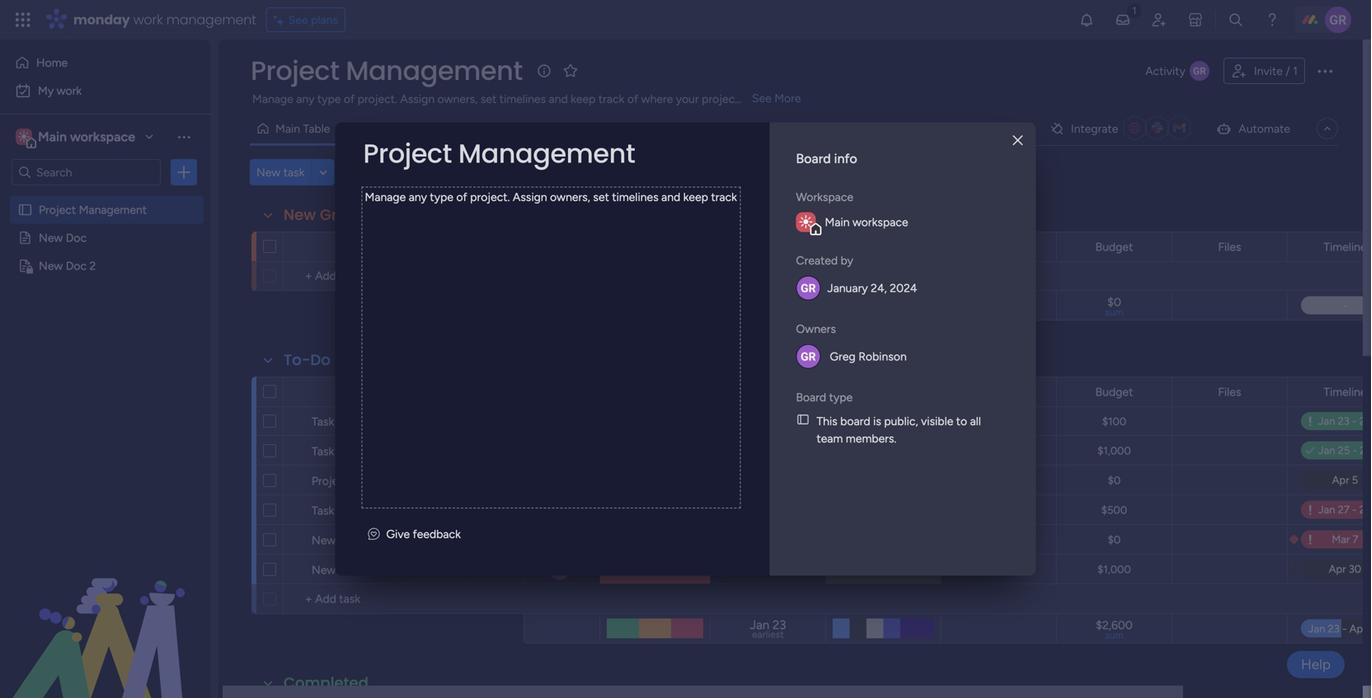 Task type: locate. For each thing, give the bounding box(es) containing it.
management for the topmost project management field
[[346, 52, 523, 89]]

⚠️️
[[898, 563, 909, 577]]

1 earliest from the top
[[752, 306, 784, 318]]

due date left created
[[745, 240, 792, 254]]

$1,000 down $100
[[1098, 445, 1131, 458]]

jan inside jan 23 earliest
[[750, 618, 770, 633]]

new task button
[[250, 159, 311, 186]]

0 vertical spatial board
[[796, 151, 831, 167]]

project. down person
[[470, 190, 510, 204]]

public board image
[[17, 230, 33, 246]]

project. up calendar button
[[358, 92, 397, 106]]

0 vertical spatial see
[[288, 13, 308, 27]]

person button
[[426, 159, 497, 186]]

type up table
[[317, 92, 341, 106]]

0 horizontal spatial workspace
[[70, 129, 135, 145]]

0 vertical spatial 1
[[1293, 64, 1298, 78]]

any down "search" "field"
[[409, 190, 427, 204]]

any
[[296, 92, 315, 106], [409, 190, 427, 204]]

0 vertical spatial new item
[[312, 534, 362, 548]]

main inside workspace selection element
[[38, 129, 67, 145]]

0 vertical spatial date
[[768, 240, 792, 254]]

sum inside $2,600 sum
[[1105, 630, 1124, 642]]

public board image up public board icon
[[17, 202, 33, 218]]

0 vertical spatial work
[[133, 10, 163, 29]]

1 horizontal spatial 1
[[1293, 64, 1298, 78]]

main left table
[[275, 122, 300, 136]]

date for 1st due date field from the bottom
[[768, 385, 792, 399]]

$2,600 sum
[[1096, 619, 1133, 642]]

task for task 1
[[312, 415, 334, 429]]

8 up 16 on the bottom of the page
[[775, 533, 782, 546]]

dapulse checkmark sign image
[[1306, 442, 1315, 461]]

/
[[1286, 64, 1290, 78]]

integrate
[[1071, 122, 1119, 136]]

type up 'this'
[[829, 390, 853, 405]]

0 vertical spatial doc
[[66, 231, 87, 245]]

0 vertical spatial main workspace
[[38, 129, 135, 145]]

board for board info
[[796, 151, 831, 167]]

task for task 3
[[312, 504, 334, 518]]

$1,000
[[1098, 445, 1131, 458], [1098, 563, 1131, 576]]

robinson
[[859, 350, 907, 364]]

due date field up jan 23
[[741, 383, 796, 401]]

1 vertical spatial keep
[[684, 190, 708, 204]]

stuck
[[640, 503, 670, 517], [640, 562, 670, 576]]

$0 sum
[[1105, 295, 1124, 318]]

see inside see plans button
[[288, 13, 308, 27]]

manage up main table button
[[252, 92, 293, 106]]

Project Management field
[[247, 52, 527, 89], [359, 135, 743, 172]]

see more
[[752, 91, 801, 105]]

2 23 from the top
[[773, 618, 786, 633]]

of left workspace at the top right of the page
[[740, 190, 751, 204]]

project down board info
[[815, 190, 852, 204]]

0 vertical spatial timeline field
[[1320, 238, 1371, 256]]

due up jan 23
[[745, 385, 765, 399]]

greg robinson
[[830, 350, 907, 364]]

public board image left 'this'
[[796, 413, 810, 427]]

assign up calendar button
[[400, 92, 435, 106]]

main workspace up search in workspace field
[[38, 129, 135, 145]]

1 action from the top
[[969, 416, 1003, 429]]

1 horizontal spatial stands.
[[855, 190, 891, 204]]

set up person
[[481, 92, 497, 106]]

1 new item from the top
[[312, 534, 362, 548]]

2 files from the top
[[1218, 385, 1242, 399]]

2 task from the top
[[312, 445, 334, 459]]

jan for jan 23
[[752, 415, 769, 428]]

1 horizontal spatial owners,
[[550, 190, 590, 204]]

see inside see more 'link'
[[752, 91, 772, 105]]

sort button
[[585, 159, 643, 186]]

2 action from the top
[[969, 564, 1000, 577]]

1 horizontal spatial see
[[752, 91, 772, 105]]

1
[[1293, 64, 1298, 78], [337, 415, 342, 429]]

0 vertical spatial action
[[969, 416, 1003, 429]]

project
[[251, 52, 339, 89], [363, 135, 452, 172], [39, 203, 76, 217], [312, 474, 349, 488]]

1 vertical spatial new item
[[312, 563, 362, 577]]

23 for jan 23
[[772, 415, 784, 428]]

1 stuck from the top
[[640, 503, 670, 517]]

0 vertical spatial 2
[[89, 259, 96, 273]]

action left items
[[969, 564, 1000, 577]]

0 horizontal spatial manage
[[252, 92, 293, 106]]

0 vertical spatial files
[[1218, 240, 1242, 254]]

1 timeline from the top
[[1324, 240, 1367, 254]]

created by
[[796, 254, 854, 268]]

1 vertical spatial 23
[[773, 618, 786, 633]]

1 horizontal spatial keep
[[684, 190, 708, 204]]

type down person popup button
[[430, 190, 454, 204]]

1 horizontal spatial set
[[593, 190, 609, 204]]

2 down task 1
[[337, 445, 344, 459]]

doc up new doc 2
[[66, 231, 87, 245]]

2 right private board image
[[89, 259, 96, 273]]

give feedback
[[386, 527, 461, 541]]

of
[[344, 92, 355, 106], [627, 92, 638, 106], [456, 190, 467, 204], [740, 190, 751, 204]]

0 horizontal spatial 1
[[337, 415, 342, 429]]

item down the 3
[[339, 563, 362, 577]]

budget up $100
[[1096, 385, 1133, 399]]

add to favorites image
[[562, 62, 579, 79]]

Budget field
[[1092, 238, 1138, 256], [1092, 383, 1138, 401]]

0 vertical spatial task
[[312, 415, 334, 429]]

project left see more
[[702, 92, 739, 106]]

jan
[[752, 415, 769, 428], [752, 444, 769, 457], [752, 503, 769, 517], [750, 618, 770, 633]]

person
[[452, 165, 487, 179]]

greg robinson image
[[1325, 7, 1352, 33]]

1 date from the top
[[768, 240, 792, 254]]

main workspace button
[[12, 123, 161, 151]]

doc
[[66, 231, 87, 245], [66, 259, 87, 273]]

assign
[[400, 92, 435, 106], [513, 190, 547, 204]]

task up task 2
[[312, 415, 334, 429]]

give feedback link
[[362, 519, 479, 550]]

0 horizontal spatial keep
[[571, 92, 596, 106]]

see left plans
[[288, 13, 308, 27]]

sum
[[1105, 306, 1124, 318], [1105, 630, 1124, 642]]

0 vertical spatial workspace
[[70, 129, 135, 145]]

task down task 1
[[312, 445, 334, 459]]

see for see more
[[752, 91, 772, 105]]

0 horizontal spatial see
[[288, 13, 308, 27]]

board info
[[796, 151, 857, 167]]

1 vertical spatial $0
[[1108, 474, 1121, 487]]

0 horizontal spatial public board image
[[17, 202, 33, 218]]

work
[[133, 10, 163, 29], [57, 84, 82, 98]]

0 vertical spatial project
[[702, 92, 739, 106]]

8 up 25
[[775, 474, 782, 487]]

main right workspace icon
[[38, 129, 67, 145]]

new
[[256, 165, 281, 179], [284, 205, 316, 226], [39, 231, 63, 245], [39, 259, 63, 273], [312, 534, 336, 548], [312, 563, 336, 577]]

workspace image
[[16, 128, 32, 146], [796, 212, 816, 232], [800, 212, 813, 232]]

2 horizontal spatial type
[[829, 390, 853, 405]]

jan 23 earliest
[[750, 618, 786, 641]]

task
[[312, 415, 334, 429], [312, 445, 334, 459], [312, 504, 334, 518]]

private board image
[[17, 258, 33, 274]]

set down the sort popup button
[[593, 190, 609, 204]]

jan up jan 24
[[752, 415, 769, 428]]

owners, down arrow down icon
[[550, 190, 590, 204]]

1 vertical spatial files
[[1218, 385, 1242, 399]]

2 new item from the top
[[312, 563, 362, 577]]

2 timeline from the top
[[1324, 385, 1367, 399]]

2 horizontal spatial main
[[825, 215, 850, 229]]

2 timeline field from the top
[[1320, 383, 1371, 401]]

0 vertical spatial stuck
[[640, 503, 670, 517]]

1 due date field from the top
[[741, 238, 796, 256]]

2 date from the top
[[768, 385, 792, 399]]

mar down jan 24
[[755, 474, 773, 487]]

item left the v2 user feedback image
[[339, 534, 362, 548]]

2 earliest from the top
[[752, 629, 784, 641]]

Due date field
[[741, 238, 796, 256], [741, 383, 796, 401]]

budget field up $100
[[1092, 383, 1138, 401]]

1 vertical spatial project management
[[363, 135, 635, 172]]

date left created
[[768, 240, 792, 254]]

0 vertical spatial management
[[346, 52, 523, 89]]

0 vertical spatial item
[[339, 534, 362, 548]]

jan 24
[[752, 444, 784, 457]]

25
[[772, 503, 784, 517]]

1 vertical spatial due date
[[745, 385, 792, 399]]

action right to
[[969, 416, 1003, 429]]

1 horizontal spatial manage
[[365, 190, 406, 204]]

plans
[[311, 13, 338, 27]]

3 $0 from the top
[[1108, 534, 1121, 547]]

0 vertical spatial due
[[745, 240, 765, 254]]

1 horizontal spatial and
[[662, 190, 681, 204]]

due date field left created
[[741, 238, 796, 256]]

1 vertical spatial $1,000
[[1098, 563, 1131, 576]]

manage any type of project. assign owners, set timelines and keep track of where your project stands. down sort
[[365, 190, 891, 204]]

1 horizontal spatial track
[[711, 190, 737, 204]]

0 horizontal spatial owners,
[[438, 92, 478, 106]]

mar 8 up jan 25
[[755, 474, 782, 487]]

0 vertical spatial and
[[549, 92, 568, 106]]

2 budget from the top
[[1096, 385, 1133, 399]]

1 vertical spatial 2
[[337, 445, 344, 459]]

item
[[339, 534, 362, 548], [339, 563, 362, 577]]

of up sort
[[627, 92, 638, 106]]

workspace up search in workspace field
[[70, 129, 135, 145]]

select product image
[[15, 12, 31, 28]]

board
[[796, 151, 831, 167], [796, 390, 827, 405]]

1 vertical spatial timeline
[[1324, 385, 1367, 399]]

1 vertical spatial management
[[458, 135, 635, 172]]

new inside field
[[284, 205, 316, 226]]

$1,000 up $2,600 on the bottom right of the page
[[1098, 563, 1131, 576]]

2 doc from the top
[[66, 259, 87, 273]]

arrow down image
[[560, 162, 580, 182]]

see for see plans
[[288, 13, 308, 27]]

invite members image
[[1151, 12, 1168, 28]]

type
[[317, 92, 341, 106], [430, 190, 454, 204], [829, 390, 853, 405]]

1 vertical spatial any
[[409, 190, 427, 204]]

0 vertical spatial track
[[599, 92, 625, 106]]

work inside my work option
[[57, 84, 82, 98]]

timeline
[[1324, 240, 1367, 254], [1324, 385, 1367, 399]]

timelines
[[500, 92, 546, 106], [612, 190, 659, 204]]

list box
[[0, 193, 210, 503]]

sum for $2,600
[[1105, 630, 1124, 642]]

help
[[1302, 656, 1331, 673]]

0 vertical spatial budget
[[1096, 240, 1133, 254]]

0 horizontal spatial timelines
[[500, 92, 546, 106]]

see left more
[[752, 91, 772, 105]]

visible
[[921, 414, 954, 428]]

project management
[[251, 52, 523, 89], [363, 135, 635, 172], [39, 203, 147, 217]]

see
[[288, 13, 308, 27], [752, 91, 772, 105]]

To-Do field
[[280, 350, 335, 371]]

1 vertical spatial 8
[[775, 533, 782, 546]]

1 image
[[1127, 1, 1142, 19]]

board up 'this'
[[796, 390, 827, 405]]

any up the main table
[[296, 92, 315, 106]]

1 vertical spatial budget field
[[1092, 383, 1138, 401]]

monday
[[73, 10, 130, 29]]

1 right /
[[1293, 64, 1298, 78]]

1 mar 8 from the top
[[755, 474, 782, 487]]

owners, up person popup button
[[438, 92, 478, 106]]

1 inside button
[[1293, 64, 1298, 78]]

timeline for first 'timeline' field from the bottom
[[1324, 385, 1367, 399]]

1 horizontal spatial work
[[133, 10, 163, 29]]

doc down "new doc"
[[66, 259, 87, 273]]

0 vertical spatial project.
[[358, 92, 397, 106]]

management for the bottom project management field
[[458, 135, 635, 172]]

timeline for second 'timeline' field from the bottom of the page
[[1324, 240, 1367, 254]]

1 vertical spatial action
[[969, 564, 1000, 577]]

where
[[641, 92, 673, 106], [754, 190, 786, 204]]

2 due date from the top
[[745, 385, 792, 399]]

public board image
[[17, 202, 33, 218], [796, 413, 810, 427]]

1 horizontal spatial public board image
[[796, 413, 810, 427]]

1 vertical spatial due
[[745, 385, 765, 399]]

doc for new doc
[[66, 231, 87, 245]]

keep
[[571, 92, 596, 106], [684, 190, 708, 204]]

mar up mar 16
[[755, 533, 773, 546]]

budget for first 'budget' field from the top of the page
[[1096, 240, 1133, 254]]

filter
[[529, 165, 555, 179]]

mar left 16 on the bottom of the page
[[753, 563, 771, 576]]

home option
[[10, 49, 200, 76]]

0 horizontal spatial work
[[57, 84, 82, 98]]

23 down 16 on the bottom of the page
[[773, 618, 786, 633]]

1 vertical spatial mar
[[755, 533, 773, 546]]

1 vertical spatial due date field
[[741, 383, 796, 401]]

2 vertical spatial project management
[[39, 203, 147, 217]]

Files field
[[1214, 238, 1246, 256], [1214, 383, 1246, 401]]

created
[[796, 254, 838, 268]]

1 vertical spatial earliest
[[752, 629, 784, 641]]

mar 8 down jan 25
[[755, 533, 782, 546]]

2 board from the top
[[796, 390, 827, 405]]

1 due from the top
[[745, 240, 765, 254]]

1 23 from the top
[[772, 415, 784, 428]]

1 files from the top
[[1218, 240, 1242, 254]]

1 board from the top
[[796, 151, 831, 167]]

due up - earliest
[[745, 240, 765, 254]]

set
[[481, 92, 497, 106], [593, 190, 609, 204]]

0 vertical spatial due date field
[[741, 238, 796, 256]]

3 task from the top
[[312, 504, 334, 518]]

2 vertical spatial management
[[79, 203, 147, 217]]

0 vertical spatial public board image
[[17, 202, 33, 218]]

24
[[772, 444, 784, 457]]

1 budget from the top
[[1096, 240, 1133, 254]]

invite / 1 button
[[1224, 58, 1305, 84]]

v2 user feedback image
[[368, 526, 380, 543]]

2 due from the top
[[745, 385, 765, 399]]

home link
[[10, 49, 200, 76]]

0 vertical spatial keep
[[571, 92, 596, 106]]

mar 8
[[755, 474, 782, 487], [755, 533, 782, 546]]

23 up the 24
[[772, 415, 784, 428]]

1 vertical spatial work
[[57, 84, 82, 98]]

timelines down sort
[[612, 190, 659, 204]]

2 vertical spatial mar
[[753, 563, 771, 576]]

1 task from the top
[[312, 415, 334, 429]]

task left the 3
[[312, 504, 334, 518]]

1 up task 2
[[337, 415, 342, 429]]

1 vertical spatial project.
[[470, 190, 510, 204]]

New Group field
[[280, 205, 371, 226]]

main
[[275, 122, 300, 136], [38, 129, 67, 145], [825, 215, 850, 229]]

main down workspace at the top right of the page
[[825, 215, 850, 229]]

feedback
[[413, 527, 461, 541]]

earliest inside jan 23 earliest
[[752, 629, 784, 641]]

budget field up $0 sum
[[1092, 238, 1138, 256]]

0 horizontal spatial main workspace
[[38, 129, 135, 145]]

work right monday at the top left
[[133, 10, 163, 29]]

23 inside jan 23 earliest
[[773, 618, 786, 633]]

jan left 25
[[752, 503, 769, 517]]

workspace
[[796, 190, 854, 204]]

0 vertical spatial files field
[[1214, 238, 1246, 256]]

date left 'column information' icon at the bottom right of the page
[[768, 385, 792, 399]]

column information image
[[803, 386, 816, 399]]

manage any type of project. assign owners, set timelines and keep track of where your project stands. down show board description icon
[[252, 92, 779, 106]]

1 doc from the top
[[66, 231, 87, 245]]

assign down filter popup button
[[513, 190, 547, 204]]

Timeline field
[[1320, 238, 1371, 256], [1320, 383, 1371, 401]]

1 vertical spatial type
[[430, 190, 454, 204]]

1 vertical spatial your
[[789, 190, 812, 204]]

automate
[[1239, 122, 1291, 136]]

board left 'info'
[[796, 151, 831, 167]]

workspace up by at the top right of page
[[853, 215, 908, 229]]

0 vertical spatial set
[[481, 92, 497, 106]]

option
[[0, 195, 210, 198]]

1 horizontal spatial where
[[754, 190, 786, 204]]

new item
[[312, 534, 362, 548], [312, 563, 362, 577]]

main workspace up by at the top right of page
[[825, 215, 908, 229]]

work right my
[[57, 84, 82, 98]]

1 sum from the top
[[1105, 306, 1124, 318]]

2 8 from the top
[[775, 533, 782, 546]]

jan down mar 16
[[750, 618, 770, 633]]

1 vertical spatial budget
[[1096, 385, 1133, 399]]

2 item from the top
[[339, 563, 362, 577]]

members.
[[846, 432, 897, 446]]

management
[[346, 52, 523, 89], [458, 135, 635, 172], [79, 203, 147, 217]]

filter button
[[502, 159, 580, 186]]

1 due date from the top
[[745, 240, 792, 254]]

show board description image
[[534, 63, 554, 79]]

manage down "search" "field"
[[365, 190, 406, 204]]

1 item from the top
[[339, 534, 362, 548]]

0 vertical spatial budget field
[[1092, 238, 1138, 256]]

due date up jan 23
[[745, 385, 792, 399]]

budget up $0 sum
[[1096, 240, 1133, 254]]

jan left the 24
[[752, 444, 769, 457]]

board for board type
[[796, 390, 827, 405]]

manage any type of project. assign owners, set timelines and keep track of where your project stands.
[[252, 92, 779, 106], [365, 190, 891, 204]]

1 vertical spatial item
[[339, 563, 362, 577]]

timelines down show board description icon
[[500, 92, 546, 106]]

v2 search image
[[355, 163, 367, 182]]

list box containing project management
[[0, 193, 210, 503]]

1 $0 from the top
[[1108, 295, 1122, 309]]

0 vertical spatial timeline
[[1324, 240, 1367, 254]]

help image
[[1264, 12, 1281, 28]]

1 horizontal spatial main workspace
[[825, 215, 908, 229]]

1 files field from the top
[[1214, 238, 1246, 256]]

2 sum from the top
[[1105, 630, 1124, 642]]



Task type: describe. For each thing, give the bounding box(es) containing it.
public,
[[884, 414, 918, 428]]

- earliest
[[752, 295, 784, 318]]

see more link
[[750, 90, 803, 106]]

to-
[[284, 350, 310, 371]]

this
[[817, 414, 838, 428]]

1 vertical spatial project management field
[[359, 135, 743, 172]]

budget for first 'budget' field from the bottom
[[1096, 385, 1133, 399]]

main for main table button
[[275, 122, 300, 136]]

board type
[[796, 390, 853, 405]]

1 vertical spatial stands.
[[855, 190, 891, 204]]

workspace image
[[18, 128, 30, 146]]

jan for jan 25
[[752, 503, 769, 517]]

activity
[[1146, 64, 1186, 78]]

integrate button
[[1043, 111, 1203, 146]]

calendar button
[[343, 115, 413, 142]]

0 horizontal spatial where
[[641, 92, 673, 106]]

jan 23
[[752, 415, 784, 428]]

workspace selection element
[[16, 127, 138, 148]]

board
[[841, 414, 871, 428]]

task
[[283, 165, 305, 179]]

v2 overdue deadline image
[[717, 502, 730, 518]]

23 for jan 23 earliest
[[773, 618, 786, 633]]

0 vertical spatial project management field
[[247, 52, 527, 89]]

1 horizontal spatial your
[[789, 190, 812, 204]]

to-do
[[284, 350, 331, 371]]

mar 16
[[753, 563, 784, 576]]

0 horizontal spatial and
[[549, 92, 568, 106]]

january 24, 2024
[[828, 281, 918, 295]]

2 stuck from the top
[[640, 562, 670, 576]]

public board image for this board is public, visible to all team members.
[[796, 413, 810, 427]]

info
[[834, 151, 857, 167]]

1 vertical spatial and
[[662, 190, 681, 204]]

2 $0 from the top
[[1108, 474, 1121, 487]]

calendar
[[355, 122, 401, 136]]

action items
[[969, 564, 1030, 577]]

2 $1,000 from the top
[[1098, 563, 1131, 576]]

-
[[766, 295, 771, 309]]

files for second files field
[[1218, 385, 1242, 399]]

project management for the bottom project management field
[[363, 135, 635, 172]]

invite
[[1254, 64, 1283, 78]]

my work
[[38, 84, 82, 98]]

1 vertical spatial set
[[593, 190, 609, 204]]

my work option
[[10, 78, 200, 104]]

1 horizontal spatial any
[[409, 190, 427, 204]]

new doc 2
[[39, 259, 96, 273]]

0 vertical spatial owners,
[[438, 92, 478, 106]]

home
[[36, 56, 68, 70]]

invite / 1
[[1254, 64, 1298, 78]]

my
[[38, 84, 54, 98]]

give
[[386, 527, 410, 541]]

monday marketplace image
[[1188, 12, 1204, 28]]

1 horizontal spatial project.
[[470, 190, 510, 204]]

this board is public, visible to all team members.
[[817, 414, 981, 446]]

$500
[[1102, 504, 1128, 517]]

date for 1st due date field from the top of the page
[[768, 240, 792, 254]]

$0 inside $0 sum
[[1108, 295, 1122, 309]]

project management for the topmost project management field
[[251, 52, 523, 89]]

high
[[871, 444, 896, 458]]

january
[[828, 281, 868, 295]]

search everything image
[[1228, 12, 1244, 28]]

Completed field
[[280, 673, 373, 694]]

see plans
[[288, 13, 338, 27]]

3
[[337, 504, 343, 518]]

1 vertical spatial where
[[754, 190, 786, 204]]

greg
[[830, 350, 856, 364]]

new inside button
[[256, 165, 281, 179]]

task 1
[[312, 415, 342, 429]]

workspace image inside button
[[16, 128, 32, 146]]

0 horizontal spatial any
[[296, 92, 315, 106]]

critical
[[858, 563, 895, 577]]

task 2
[[312, 445, 344, 459]]

do
[[310, 350, 331, 371]]

1 vertical spatial assign
[[513, 190, 547, 204]]

24,
[[871, 281, 887, 295]]

management
[[166, 10, 256, 29]]

of down person popup button
[[456, 190, 467, 204]]

1 vertical spatial manage
[[365, 190, 406, 204]]

update feed image
[[1115, 12, 1131, 28]]

2 files field from the top
[[1214, 383, 1246, 401]]

jan 25
[[752, 503, 784, 517]]

work for my
[[57, 84, 82, 98]]

is
[[873, 414, 882, 428]]

help button
[[1287, 652, 1345, 679]]

2 mar 8 from the top
[[755, 533, 782, 546]]

1 horizontal spatial 2
[[337, 445, 344, 459]]

1 8 from the top
[[775, 474, 782, 487]]

of up calendar button
[[344, 92, 355, 106]]

0 vertical spatial stands.
[[742, 92, 779, 106]]

Search field
[[367, 161, 417, 184]]

1 vertical spatial workspace
[[853, 215, 908, 229]]

action for action
[[969, 416, 1003, 429]]

due date for 1st due date field from the bottom
[[745, 385, 792, 399]]

new doc
[[39, 231, 87, 245]]

automate button
[[1209, 115, 1297, 142]]

0 horizontal spatial 2
[[89, 259, 96, 273]]

0 vertical spatial timelines
[[500, 92, 546, 106]]

by
[[841, 254, 854, 268]]

doc for new doc 2
[[66, 259, 87, 273]]

my work link
[[10, 78, 200, 104]]

new task
[[256, 165, 305, 179]]

1 vertical spatial project
[[815, 190, 852, 204]]

1 vertical spatial manage any type of project. assign owners, set timelines and keep track of where your project stands.
[[365, 190, 891, 204]]

1 horizontal spatial timelines
[[612, 190, 659, 204]]

sum for $0
[[1105, 306, 1124, 318]]

workspace inside button
[[70, 129, 135, 145]]

0 vertical spatial assign
[[400, 92, 435, 106]]

more
[[775, 91, 801, 105]]

table
[[303, 122, 330, 136]]

items
[[1003, 564, 1030, 577]]

public board image for project management
[[17, 202, 33, 218]]

action for action items
[[969, 564, 1000, 577]]

all
[[970, 414, 981, 428]]

16
[[773, 563, 784, 576]]

work for monday
[[133, 10, 163, 29]]

1 horizontal spatial type
[[430, 190, 454, 204]]

jan for jan 24
[[752, 444, 769, 457]]

team
[[817, 432, 843, 446]]

notifications image
[[1079, 12, 1095, 28]]

new group
[[284, 205, 367, 226]]

0 vertical spatial mar
[[755, 474, 773, 487]]

0 vertical spatial type
[[317, 92, 341, 106]]

group
[[320, 205, 367, 226]]

main table button
[[250, 115, 343, 142]]

lottie animation image
[[0, 532, 210, 699]]

see plans button
[[266, 7, 346, 32]]

task for task 2
[[312, 445, 334, 459]]

owners
[[796, 322, 836, 336]]

1 vertical spatial owners,
[[550, 190, 590, 204]]

critical ⚠️️
[[858, 563, 909, 577]]

completed
[[284, 673, 369, 694]]

activity button
[[1139, 58, 1217, 84]]

due date for 1st due date field from the top of the page
[[745, 240, 792, 254]]

angle down image
[[319, 166, 327, 179]]

files for 2nd files field from the bottom
[[1218, 240, 1242, 254]]

task 3
[[312, 504, 343, 518]]

2 due date field from the top
[[741, 383, 796, 401]]

main for workspace selection element
[[38, 129, 67, 145]]

lottie animation element
[[0, 532, 210, 699]]

sort
[[611, 165, 634, 179]]

1 vertical spatial track
[[711, 190, 737, 204]]

main workspace inside workspace selection element
[[38, 129, 135, 145]]

low
[[873, 414, 894, 428]]

1 vertical spatial main workspace
[[825, 215, 908, 229]]

close image
[[1013, 135, 1023, 147]]

to
[[956, 414, 968, 428]]

0 vertical spatial your
[[676, 92, 699, 106]]

collapse board header image
[[1321, 122, 1334, 135]]

2 vertical spatial type
[[829, 390, 853, 405]]

Search in workspace field
[[35, 163, 138, 182]]

0 vertical spatial manage
[[252, 92, 293, 106]]

1 $1,000 from the top
[[1098, 445, 1131, 458]]

1 budget field from the top
[[1092, 238, 1138, 256]]

2 budget field from the top
[[1092, 383, 1138, 401]]

$100
[[1102, 415, 1127, 428]]

main table
[[275, 122, 330, 136]]

0 vertical spatial manage any type of project. assign owners, set timelines and keep track of where your project stands.
[[252, 92, 779, 106]]

$2,600
[[1096, 619, 1133, 633]]

2024
[[890, 281, 918, 295]]

1 timeline field from the top
[[1320, 238, 1371, 256]]



Task type: vqa. For each thing, say whether or not it's contained in the screenshot.
The Miro
no



